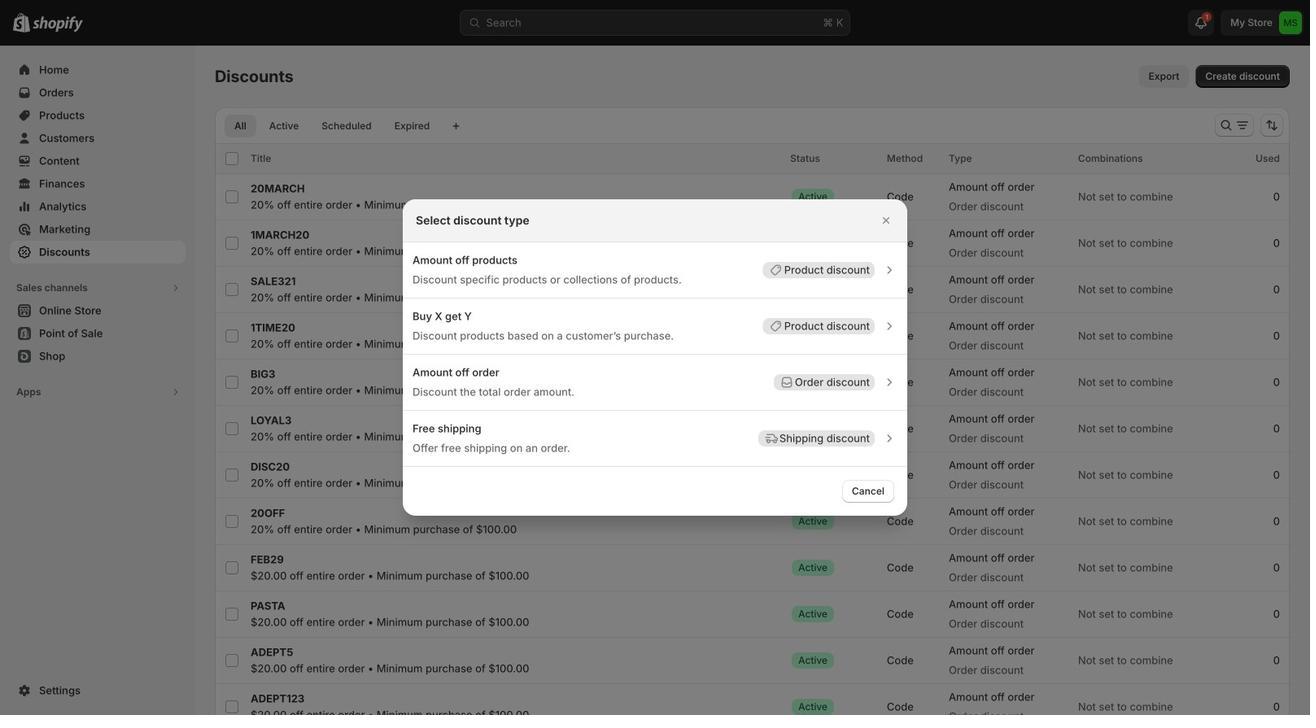 Task type: locate. For each thing, give the bounding box(es) containing it.
tab list
[[221, 114, 443, 138]]

dialog
[[0, 199, 1311, 516]]



Task type: describe. For each thing, give the bounding box(es) containing it.
shopify image
[[33, 16, 83, 32]]



Task type: vqa. For each thing, say whether or not it's contained in the screenshot.
to to the middle
no



